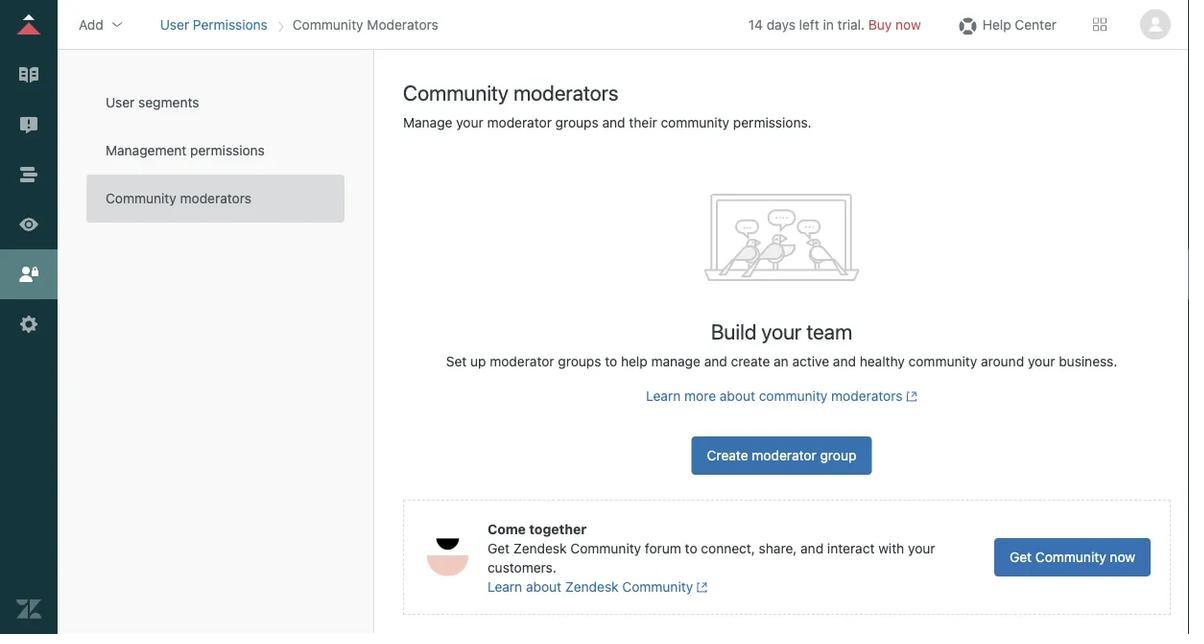 Task type: describe. For each thing, give the bounding box(es) containing it.
learn about zendesk community link
[[488, 578, 708, 595]]

with
[[879, 541, 905, 557]]

get community now link
[[995, 539, 1151, 577]]

trial.
[[838, 16, 865, 32]]

moderator for your
[[487, 115, 552, 131]]

permissions
[[193, 16, 268, 32]]

segments
[[138, 95, 199, 110]]

0 horizontal spatial to
[[605, 354, 617, 370]]

moderator inside button
[[752, 448, 817, 464]]

connect,
[[701, 541, 755, 557]]

business.
[[1059, 354, 1118, 370]]

navigation containing user permissions
[[156, 10, 442, 39]]

add button
[[73, 10, 130, 39]]

user permissions link
[[160, 16, 268, 32]]

create moderator group
[[707, 448, 857, 464]]

help
[[621, 354, 648, 370]]

arrange content image
[[16, 162, 41, 187]]

learn about zendesk community
[[488, 579, 693, 595]]

2 horizontal spatial community
[[909, 354, 977, 370]]

birds talking on windowsill image
[[704, 194, 860, 282]]

0 horizontal spatial moderators
[[180, 191, 251, 206]]

manage your moderator groups and their community permissions.
[[403, 115, 812, 131]]

community inside come together get zendesk community forum to connect, share, and interact with your customers.
[[571, 541, 641, 557]]

user permissions image
[[16, 262, 41, 287]]

learn for learn about zendesk community
[[488, 579, 522, 595]]

create
[[707, 448, 748, 464]]

in
[[823, 16, 834, 32]]

more
[[685, 388, 716, 404]]

2 horizontal spatial moderators
[[831, 388, 903, 404]]

and right active
[[833, 354, 856, 370]]

0 horizontal spatial community moderators
[[106, 191, 251, 206]]

zendesk products image
[[1093, 18, 1107, 31]]

team
[[807, 319, 853, 344]]

learn more about community moderators
[[646, 388, 903, 404]]

interact
[[827, 541, 875, 557]]

user permissions
[[160, 16, 268, 32]]

to inside come together get zendesk community forum to connect, share, and interact with your customers.
[[685, 541, 698, 557]]

manage
[[651, 354, 701, 370]]

come together get zendesk community forum to connect, share, and interact with your customers.
[[488, 522, 936, 576]]

permissions.
[[733, 115, 812, 131]]

get inside come together get zendesk community forum to connect, share, and interact with your customers.
[[488, 541, 510, 557]]

0 vertical spatial community
[[661, 115, 730, 131]]

moderator for up
[[490, 354, 554, 370]]

together
[[529, 522, 587, 538]]

build your team
[[711, 319, 853, 344]]

come
[[488, 522, 526, 538]]

your right manage
[[456, 115, 484, 131]]

manage
[[403, 115, 453, 131]]

around
[[981, 354, 1024, 370]]

help
[[983, 16, 1011, 32]]

permissions
[[190, 143, 265, 158]]

1 horizontal spatial moderators
[[514, 80, 619, 105]]

14 days left in trial. buy now
[[749, 16, 921, 32]]

groups for and
[[556, 115, 599, 131]]

forum
[[645, 541, 681, 557]]

(opens in a new tab) image for learn about zendesk community
[[693, 582, 708, 593]]

and left create
[[704, 354, 727, 370]]

management
[[106, 143, 187, 158]]

set
[[446, 354, 467, 370]]

add
[[79, 16, 103, 32]]

manage articles image
[[16, 62, 41, 87]]

help center
[[983, 16, 1057, 32]]

zendesk image
[[16, 597, 41, 622]]



Task type: vqa. For each thing, say whether or not it's contained in the screenshot.
tia in the Requester element
no



Task type: locate. For each thing, give the bounding box(es) containing it.
healthy
[[860, 354, 905, 370]]

2 vertical spatial moderators
[[831, 388, 903, 404]]

1 vertical spatial moderator
[[490, 354, 554, 370]]

share,
[[759, 541, 797, 557]]

build
[[711, 319, 757, 344]]

1 horizontal spatial community moderators
[[403, 80, 619, 105]]

days
[[767, 16, 796, 32]]

and left their
[[602, 115, 626, 131]]

to right forum
[[685, 541, 698, 557]]

2 vertical spatial moderator
[[752, 448, 817, 464]]

0 horizontal spatial (opens in a new tab) image
[[693, 582, 708, 593]]

0 vertical spatial user
[[160, 16, 189, 32]]

moderators
[[514, 80, 619, 105], [180, 191, 251, 206], [831, 388, 903, 404]]

14
[[749, 16, 763, 32]]

1 horizontal spatial user
[[160, 16, 189, 32]]

moderator left group
[[752, 448, 817, 464]]

community moderators up manage
[[403, 80, 619, 105]]

1 vertical spatial (opens in a new tab) image
[[693, 582, 708, 593]]

left
[[799, 16, 820, 32]]

get
[[488, 541, 510, 557], [1010, 550, 1032, 565]]

create moderator group button
[[692, 437, 872, 475]]

1 vertical spatial to
[[685, 541, 698, 557]]

0 vertical spatial groups
[[556, 115, 599, 131]]

moderators down permissions
[[180, 191, 251, 206]]

1 vertical spatial community
[[909, 354, 977, 370]]

learn down manage
[[646, 388, 681, 404]]

up
[[470, 354, 486, 370]]

group
[[820, 448, 857, 464]]

their
[[629, 115, 657, 131]]

customize design image
[[16, 212, 41, 237]]

user for user segments
[[106, 95, 135, 110]]

moderator right up on the left bottom of the page
[[490, 354, 554, 370]]

groups left help
[[558, 354, 601, 370]]

navigation
[[156, 10, 442, 39]]

0 vertical spatial about
[[720, 388, 755, 404]]

community
[[293, 16, 363, 32], [403, 80, 509, 105], [106, 191, 176, 206], [571, 541, 641, 557], [1036, 550, 1107, 565], [622, 579, 693, 595]]

moderator right manage
[[487, 115, 552, 131]]

1 horizontal spatial now
[[1110, 550, 1136, 565]]

2 vertical spatial community
[[759, 388, 828, 404]]

customers.
[[488, 560, 557, 576]]

now
[[896, 16, 921, 32], [1110, 550, 1136, 565]]

0 vertical spatial moderators
[[514, 80, 619, 105]]

(opens in a new tab) image inside learn about zendesk community link
[[693, 582, 708, 593]]

moderator
[[487, 115, 552, 131], [490, 354, 554, 370], [752, 448, 817, 464]]

zendesk inside come together get zendesk community forum to connect, share, and interact with your customers.
[[513, 541, 567, 557]]

groups
[[556, 115, 599, 131], [558, 354, 601, 370]]

community moderators
[[293, 16, 439, 32]]

zendesk inside learn about zendesk community link
[[565, 579, 619, 595]]

user left permissions
[[160, 16, 189, 32]]

management permissions
[[106, 143, 265, 158]]

moderators
[[367, 16, 439, 32]]

moderators up manage your moderator groups and their community permissions.
[[514, 80, 619, 105]]

(opens in a new tab) image down come together get zendesk community forum to connect, share, and interact with your customers.
[[693, 582, 708, 593]]

active
[[792, 354, 830, 370]]

1 horizontal spatial community
[[759, 388, 828, 404]]

1 horizontal spatial get
[[1010, 550, 1032, 565]]

and
[[602, 115, 626, 131], [704, 354, 727, 370], [833, 354, 856, 370], [801, 541, 824, 557]]

0 vertical spatial now
[[896, 16, 921, 32]]

about down the customers.
[[526, 579, 562, 595]]

1 horizontal spatial (opens in a new tab) image
[[903, 391, 918, 402]]

to
[[605, 354, 617, 370], [685, 541, 698, 557]]

0 horizontal spatial now
[[896, 16, 921, 32]]

(opens in a new tab) image down healthy
[[903, 391, 918, 402]]

0 vertical spatial community moderators
[[403, 80, 619, 105]]

user for user permissions
[[160, 16, 189, 32]]

moderate content image
[[16, 112, 41, 137]]

help center button
[[950, 10, 1063, 39]]

about down create
[[720, 388, 755, 404]]

1 vertical spatial moderators
[[180, 191, 251, 206]]

0 vertical spatial zendesk
[[513, 541, 567, 557]]

your right around
[[1028, 354, 1055, 370]]

moderators down healthy
[[831, 388, 903, 404]]

1 horizontal spatial to
[[685, 541, 698, 557]]

0 vertical spatial learn
[[646, 388, 681, 404]]

(opens in a new tab) image inside the learn more about community moderators 'link'
[[903, 391, 918, 402]]

your inside come together get zendesk community forum to connect, share, and interact with your customers.
[[908, 541, 936, 557]]

and right the share,
[[801, 541, 824, 557]]

learn
[[646, 388, 681, 404], [488, 579, 522, 595]]

set up moderator groups to help manage and create an active and healthy community around your business.
[[446, 354, 1118, 370]]

0 vertical spatial moderator
[[487, 115, 552, 131]]

community right their
[[661, 115, 730, 131]]

1 vertical spatial groups
[[558, 354, 601, 370]]

(opens in a new tab) image for learn more about community moderators
[[903, 391, 918, 402]]

buy
[[869, 16, 892, 32]]

1 vertical spatial learn
[[488, 579, 522, 595]]

your right with
[[908, 541, 936, 557]]

community moderators down management permissions
[[106, 191, 251, 206]]

community
[[661, 115, 730, 131], [909, 354, 977, 370], [759, 388, 828, 404]]

groups for to
[[558, 354, 601, 370]]

groups left their
[[556, 115, 599, 131]]

create
[[731, 354, 770, 370]]

learn for learn more about community moderators
[[646, 388, 681, 404]]

1 horizontal spatial about
[[720, 388, 755, 404]]

0 horizontal spatial learn
[[488, 579, 522, 595]]

1 vertical spatial zendesk
[[565, 579, 619, 595]]

center
[[1015, 16, 1057, 32]]

0 horizontal spatial user
[[106, 95, 135, 110]]

1 vertical spatial now
[[1110, 550, 1136, 565]]

get community now
[[1010, 550, 1136, 565]]

your
[[456, 115, 484, 131], [762, 319, 802, 344], [1028, 354, 1055, 370], [908, 541, 936, 557]]

and inside come together get zendesk community forum to connect, share, and interact with your customers.
[[801, 541, 824, 557]]

1 vertical spatial about
[[526, 579, 562, 595]]

user
[[160, 16, 189, 32], [106, 95, 135, 110]]

an
[[774, 354, 789, 370]]

learn inside learn about zendesk community link
[[488, 579, 522, 595]]

user left segments
[[106, 95, 135, 110]]

to left help
[[605, 354, 617, 370]]

0 horizontal spatial community
[[661, 115, 730, 131]]

1 vertical spatial user
[[106, 95, 135, 110]]

0 vertical spatial to
[[605, 354, 617, 370]]

settings image
[[16, 312, 41, 337]]

learn more about community moderators link
[[646, 388, 918, 404]]

(opens in a new tab) image
[[903, 391, 918, 402], [693, 582, 708, 593]]

community moderators
[[403, 80, 619, 105], [106, 191, 251, 206]]

0 vertical spatial (opens in a new tab) image
[[903, 391, 918, 402]]

learn down the customers.
[[488, 579, 522, 595]]

user segments
[[106, 95, 199, 110]]

1 horizontal spatial learn
[[646, 388, 681, 404]]

community left around
[[909, 354, 977, 370]]

0 horizontal spatial about
[[526, 579, 562, 595]]

zendesk
[[513, 541, 567, 557], [565, 579, 619, 595]]

about
[[720, 388, 755, 404], [526, 579, 562, 595]]

your up the set up moderator groups to help manage and create an active and healthy community around your business.
[[762, 319, 802, 344]]

1 vertical spatial community moderators
[[106, 191, 251, 206]]

community down the set up moderator groups to help manage and create an active and healthy community around your business.
[[759, 388, 828, 404]]

0 horizontal spatial get
[[488, 541, 510, 557]]



